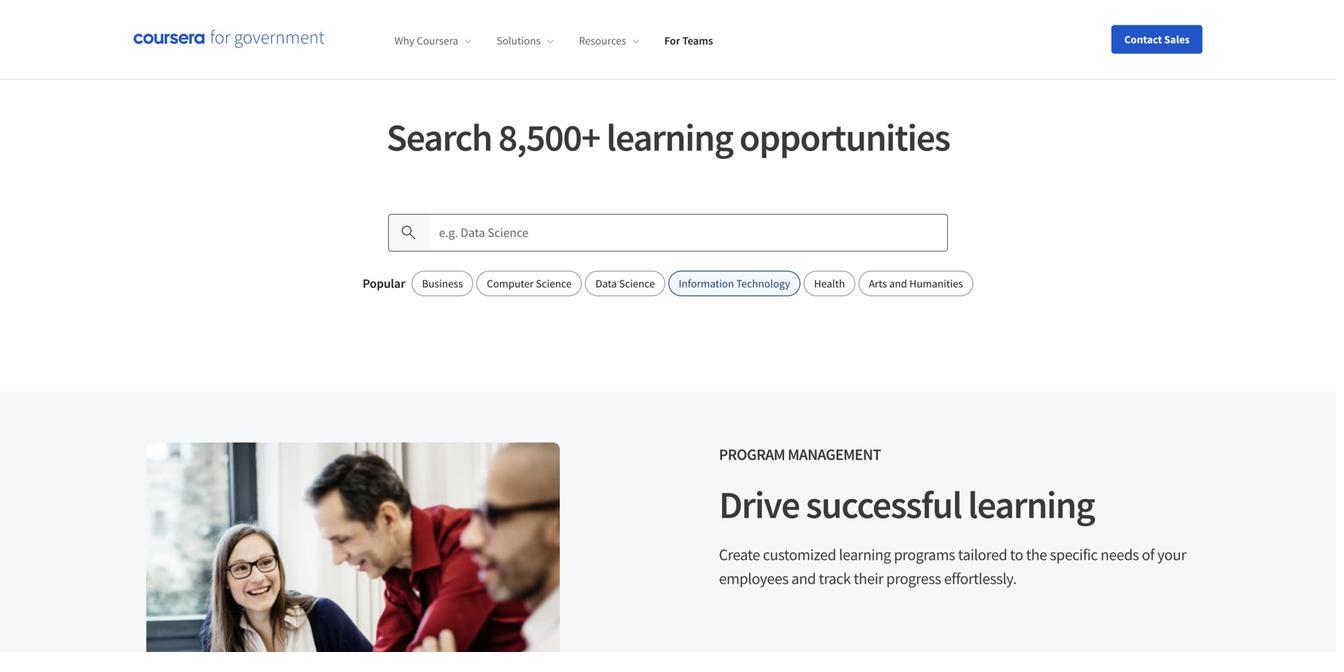 Task type: locate. For each thing, give the bounding box(es) containing it.
for
[[664, 34, 680, 48]]

0 vertical spatial learning
[[606, 113, 733, 161]]

science right the "computer"
[[536, 276, 572, 291]]

science inside 'button'
[[536, 276, 572, 291]]

science inside button
[[619, 276, 655, 291]]

technology
[[736, 276, 790, 291]]

1 vertical spatial and
[[791, 569, 816, 589]]

create
[[719, 545, 760, 565]]

computer science
[[487, 276, 572, 291]]

0 horizontal spatial and
[[791, 569, 816, 589]]

science for computer science
[[536, 276, 572, 291]]

contact
[[1125, 32, 1162, 47]]

science right data
[[619, 276, 655, 291]]

learning inside create customized learning programs tailored to the specific needs of your employees  and track their progress effortlessly.
[[839, 545, 891, 565]]

to
[[1010, 545, 1023, 565]]

1 vertical spatial learning
[[968, 481, 1095, 529]]

and right arts
[[889, 276, 907, 291]]

the
[[1026, 545, 1047, 565]]

2 science from the left
[[619, 276, 655, 291]]

customized
[[763, 545, 836, 565]]

2 vertical spatial learning
[[839, 545, 891, 565]]

information technology
[[679, 276, 790, 291]]

and down customized
[[791, 569, 816, 589]]

solutions
[[497, 34, 541, 48]]

0 horizontal spatial science
[[536, 276, 572, 291]]

contact sales button
[[1112, 25, 1203, 54]]

track
[[819, 569, 851, 589]]

0 horizontal spatial learning
[[606, 113, 733, 161]]

and
[[889, 276, 907, 291], [791, 569, 816, 589]]

learning
[[606, 113, 733, 161], [968, 481, 1095, 529], [839, 545, 891, 565]]

1 horizontal spatial science
[[619, 276, 655, 291]]

learning for 8,500+
[[606, 113, 733, 161]]

learning for customized
[[839, 545, 891, 565]]

tailored
[[958, 545, 1007, 565]]

solutions link
[[497, 34, 554, 48]]

1 horizontal spatial and
[[889, 276, 907, 291]]

of
[[1142, 545, 1155, 565]]

arts
[[869, 276, 887, 291]]

0 vertical spatial and
[[889, 276, 907, 291]]

and inside create customized learning programs tailored to the specific needs of your employees  and track their progress effortlessly.
[[791, 569, 816, 589]]

sales
[[1164, 32, 1190, 47]]

learning for successful
[[968, 481, 1095, 529]]

2 horizontal spatial learning
[[968, 481, 1095, 529]]

computer
[[487, 276, 534, 291]]

1 science from the left
[[536, 276, 572, 291]]

resources
[[579, 34, 626, 48]]

create customized learning programs tailored to the specific needs of your employees  and track their progress effortlessly.
[[719, 545, 1186, 589]]

1 horizontal spatial learning
[[839, 545, 891, 565]]

Search query text field
[[430, 214, 948, 252]]

program management
[[719, 445, 881, 464]]

data
[[596, 276, 617, 291]]

resources link
[[579, 34, 639, 48]]

for teams link
[[664, 34, 713, 48]]

popular
[[363, 276, 405, 291]]

science
[[536, 276, 572, 291], [619, 276, 655, 291]]

program
[[719, 445, 785, 464]]



Task type: describe. For each thing, give the bounding box(es) containing it.
successful
[[806, 481, 962, 529]]

and inside arts and humanities button
[[889, 276, 907, 291]]

effortlessly.
[[944, 569, 1017, 589]]

business
[[422, 276, 463, 291]]

search
[[386, 113, 492, 161]]

humanities
[[910, 276, 963, 291]]

contact sales
[[1125, 32, 1190, 47]]

8,500+
[[498, 113, 600, 161]]

search 8,500+ learning opportunities
[[386, 113, 950, 161]]

data science
[[596, 276, 655, 291]]

popular option group
[[412, 271, 974, 296]]

why
[[395, 34, 415, 48]]

health
[[814, 276, 845, 291]]

your
[[1158, 545, 1186, 565]]

science for data science
[[619, 276, 655, 291]]

employees
[[719, 569, 789, 589]]

management
[[788, 445, 881, 464]]

their
[[854, 569, 884, 589]]

Arts and Humanities button
[[859, 271, 974, 296]]

teams
[[682, 34, 713, 48]]

arts and humanities
[[869, 276, 963, 291]]

information
[[679, 276, 734, 291]]

programs
[[894, 545, 955, 565]]

Computer Science button
[[477, 271, 582, 296]]

opportunities
[[740, 113, 950, 161]]

why coursera link
[[395, 34, 471, 48]]

why coursera
[[395, 34, 458, 48]]

needs
[[1101, 545, 1139, 565]]

Business button
[[412, 271, 473, 296]]

drive successful learning
[[719, 481, 1095, 529]]

coursera
[[417, 34, 458, 48]]

specific
[[1050, 545, 1098, 565]]

for teams
[[664, 34, 713, 48]]

coursera for government image
[[134, 30, 325, 49]]

drive
[[719, 481, 800, 529]]

why integrations image
[[146, 443, 560, 652]]

Data Science button
[[585, 271, 665, 296]]

progress
[[886, 569, 941, 589]]

Health button
[[804, 271, 855, 296]]

Information Technology button
[[669, 271, 801, 296]]



Task type: vqa. For each thing, say whether or not it's contained in the screenshot.
SOURCE
no



